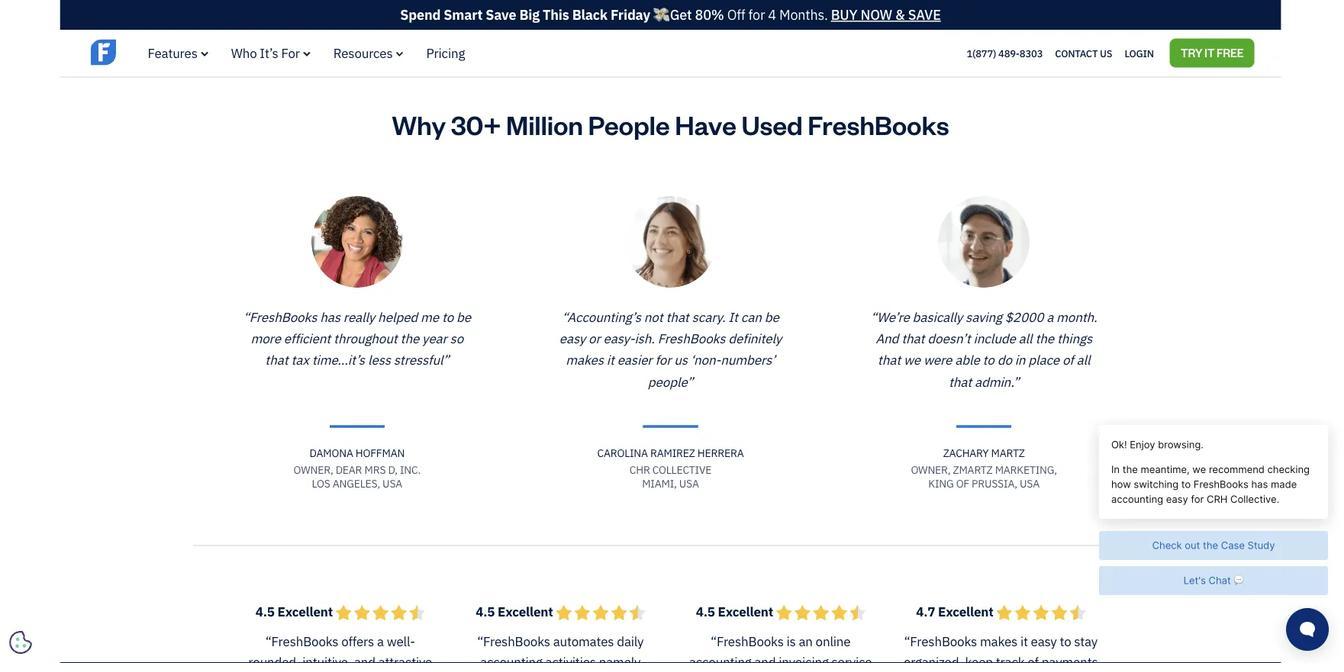 Task type: locate. For each thing, give the bounding box(es) containing it.
owner, for time…it's
[[294, 463, 333, 477]]

1 4.5 excellent from the left
[[256, 603, 336, 620]]

do
[[998, 352, 1012, 368]]

be for "freshbooks has really helped me to be more efficient throughout the year so that tax time…it's less stressful"
[[457, 308, 471, 325]]

star rating image up automates
[[556, 605, 645, 621]]

1 vertical spatial freshbooks
[[658, 330, 726, 347]]

1 horizontal spatial the
[[1036, 330, 1054, 347]]

2 horizontal spatial usa
[[1020, 476, 1040, 490]]

0 horizontal spatial and
[[354, 654, 376, 663]]

star rating image up well-
[[336, 605, 425, 621]]

usa down hoffman
[[383, 476, 402, 490]]

2 star rating image from the left
[[556, 605, 645, 621]]

excellent right 4.7
[[938, 603, 994, 620]]

1 horizontal spatial of
[[1028, 654, 1039, 663]]

1 usa from the left
[[383, 476, 402, 490]]

0 horizontal spatial 4.5
[[256, 603, 275, 620]]

4.5 excellent up "freshbooks is an online accounting and invoicing servic
[[696, 603, 776, 620]]

2 and from the left
[[755, 654, 776, 663]]

"freshbooks up organized,
[[904, 633, 977, 650]]

1 vertical spatial it
[[607, 352, 614, 368]]

1 owner, from the left
[[294, 463, 333, 477]]

1 be from the left
[[457, 308, 471, 325]]

1 horizontal spatial a
[[1047, 308, 1054, 325]]

"freshbooks automates daily accounting activities namel
[[472, 633, 649, 663]]

1 horizontal spatial owner,
[[911, 463, 951, 477]]

"freshbooks inside "freshbooks automates daily accounting activities namel
[[477, 633, 550, 650]]

tax
[[291, 352, 309, 368]]

0 horizontal spatial easy
[[559, 330, 586, 347]]

freshbooks
[[808, 107, 949, 142], [658, 330, 726, 347]]

0 horizontal spatial owner,
[[294, 463, 333, 477]]

0 vertical spatial of
[[1063, 352, 1074, 368]]

0 horizontal spatial for
[[655, 352, 671, 368]]

makes inside '"freshbooks makes it easy to stay organized, keep track of payment'
[[980, 633, 1018, 650]]

and down offers
[[354, 654, 376, 663]]

all down things
[[1077, 352, 1091, 368]]

features link
[[148, 45, 208, 61]]

it right try
[[1205, 45, 1215, 60]]

4.5 excellent
[[256, 603, 336, 620], [476, 603, 556, 620], [696, 603, 776, 620]]

4.5 excellent up "freshbooks automates daily accounting activities namel
[[476, 603, 556, 620]]

pricing link
[[426, 45, 465, 61]]

1(877) 489-8303 link
[[967, 47, 1043, 60]]

owner, inside "damona hoffman owner, dear mrs d, inc. los angeles, usa"
[[294, 463, 333, 477]]

is
[[787, 633, 796, 650]]

be inside "freshbooks has really helped me to be more efficient throughout the year so that tax time…it's less stressful"
[[457, 308, 471, 325]]

0 horizontal spatial all
[[1019, 330, 1033, 347]]

usa right prussia,
[[1020, 476, 1040, 490]]

easier
[[617, 352, 652, 368]]

0 horizontal spatial usa
[[383, 476, 402, 490]]

year
[[422, 330, 447, 347]]

usa inside carolina ramirez herrera chr collective miami, usa
[[679, 476, 699, 490]]

the inside "freshbooks has really helped me to be more efficient throughout the year so that tax time…it's less stressful"
[[400, 330, 419, 347]]

"freshbooks inside "freshbooks has really helped me to be more efficient throughout the year so that tax time…it's less stressful"
[[243, 308, 317, 325]]

2 horizontal spatial it
[[1205, 45, 1215, 60]]

pricing
[[426, 45, 465, 61]]

4.5 for "freshbooks automates daily accounting activities namel
[[476, 603, 495, 620]]

chr
[[630, 463, 650, 477]]

contact us link
[[1055, 43, 1113, 63]]

1 excellent from the left
[[278, 603, 333, 620]]

easy left or
[[559, 330, 586, 347]]

"freshbooks makes it easy to stay organized, keep track of payment
[[904, 633, 1098, 663]]

mrs
[[364, 463, 386, 477]]

"freshbooks inside '"freshbooks makes it easy to stay organized, keep track of payment'
[[904, 633, 977, 650]]

a right $2000
[[1047, 308, 1054, 325]]

offers
[[341, 633, 374, 650]]

1 vertical spatial for
[[655, 352, 671, 368]]

1 vertical spatial easy
[[1031, 633, 1057, 650]]

and
[[876, 330, 899, 347]]

excellent up "freshbooks automates daily accounting activities namel
[[498, 603, 553, 620]]

be inside the "accounting's not that scary. it can be easy or easy-ish. freshbooks definitely makes it easier for us 'non-numbers' people"
[[765, 308, 779, 325]]

4.5 for "freshbooks is an online accounting and invoicing servic
[[696, 603, 715, 620]]

for left 4
[[749, 6, 765, 24]]

star rating image for it
[[996, 605, 1086, 621]]

star rating image
[[336, 605, 425, 621], [556, 605, 645, 621], [776, 605, 866, 621], [996, 605, 1086, 621]]

of right track
[[1028, 654, 1039, 663]]

0 horizontal spatial be
[[457, 308, 471, 325]]

3 star rating image from the left
[[776, 605, 866, 621]]

excellent for offers
[[278, 603, 333, 620]]

for left us
[[655, 352, 671, 368]]

1 star rating image from the left
[[336, 605, 425, 621]]

0 horizontal spatial a
[[377, 633, 384, 650]]

easy left stay
[[1031, 633, 1057, 650]]

a inside "freshbooks offers a well- rounded, intuitive, and attractiv
[[377, 633, 384, 650]]

2 vertical spatial of
[[1028, 654, 1039, 663]]

the inside '"we're basically saving $2000 a month. and that doesn't include all the things that we were able to do in place of all that admin."'
[[1036, 330, 1054, 347]]

usa inside "damona hoffman owner, dear mrs d, inc. los angeles, usa"
[[383, 476, 402, 490]]

that left tax
[[265, 352, 288, 368]]

of inside zachary martz owner, zmartz marketing, king of prussia, usa
[[956, 476, 970, 490]]

prussia,
[[972, 476, 1018, 490]]

0 horizontal spatial accounting
[[480, 654, 543, 663]]

login link
[[1125, 43, 1154, 63]]

2 excellent from the left
[[498, 603, 553, 620]]

all down $2000
[[1019, 330, 1033, 347]]

1 and from the left
[[354, 654, 376, 663]]

of right king
[[956, 476, 970, 490]]

buy now & save link
[[831, 6, 941, 24]]

and inside "freshbooks is an online accounting and invoicing servic
[[755, 654, 776, 663]]

owner, down damona on the bottom left of page
[[294, 463, 333, 477]]

0 vertical spatial easy
[[559, 330, 586, 347]]

1 horizontal spatial makes
[[980, 633, 1018, 650]]

and left invoicing
[[755, 654, 776, 663]]

to right me
[[442, 308, 454, 325]]

star rating image up "online"
[[776, 605, 866, 621]]

2 vertical spatial it
[[1021, 633, 1028, 650]]

"freshbooks left is
[[711, 633, 784, 650]]

4 star rating image from the left
[[996, 605, 1086, 621]]

"freshbooks up activities
[[477, 633, 550, 650]]

well-
[[387, 633, 415, 650]]

a
[[1047, 308, 1054, 325], [377, 633, 384, 650]]

4.7
[[916, 603, 935, 620]]

1 horizontal spatial 4.5 excellent
[[476, 603, 556, 620]]

month.
[[1057, 308, 1097, 325]]

numbers'
[[721, 352, 775, 368]]

million
[[506, 107, 583, 142]]

0 horizontal spatial 4.5 excellent
[[256, 603, 336, 620]]

helped
[[378, 308, 418, 325]]

0 horizontal spatial the
[[400, 330, 419, 347]]

a left well-
[[377, 633, 384, 650]]

resources link
[[333, 45, 404, 61]]

ramirez
[[650, 446, 695, 460]]

2 horizontal spatial of
[[1063, 352, 1074, 368]]

used
[[742, 107, 803, 142]]

it down easy-
[[607, 352, 614, 368]]

1 accounting from the left
[[480, 654, 543, 663]]

0 horizontal spatial to
[[442, 308, 454, 325]]

makes down or
[[566, 352, 604, 368]]

2 usa from the left
[[679, 476, 699, 490]]

excellent
[[278, 603, 333, 620], [498, 603, 553, 620], [718, 603, 773, 620], [938, 603, 994, 620]]

try it free
[[1181, 45, 1244, 60]]

so
[[450, 330, 464, 347]]

contact us
[[1055, 47, 1113, 60]]

usa right miami,
[[679, 476, 699, 490]]

1 4.5 from the left
[[256, 603, 275, 620]]

star rating image up stay
[[996, 605, 1086, 621]]

1 horizontal spatial usa
[[679, 476, 699, 490]]

to inside '"we're basically saving $2000 a month. and that doesn't include all the things that we were able to do in place of all that admin."'
[[983, 352, 995, 368]]

black
[[572, 6, 608, 24]]

2 4.5 excellent from the left
[[476, 603, 556, 620]]

able
[[955, 352, 980, 368]]

0 horizontal spatial of
[[956, 476, 970, 490]]

were
[[924, 352, 952, 368]]

"freshbooks inside "freshbooks offers a well- rounded, intuitive, and attractiv
[[265, 633, 338, 650]]

$2000
[[1005, 308, 1044, 325]]

"freshbooks up more
[[243, 308, 317, 325]]

features
[[148, 45, 198, 61]]

0 vertical spatial freshbooks
[[808, 107, 949, 142]]

2 4.5 from the left
[[476, 603, 495, 620]]

0 vertical spatial makes
[[566, 352, 604, 368]]

3 usa from the left
[[1020, 476, 1040, 490]]

"freshbooks inside "freshbooks is an online accounting and invoicing servic
[[711, 633, 784, 650]]

of
[[1063, 352, 1074, 368], [956, 476, 970, 490], [1028, 654, 1039, 663]]

"we're
[[871, 308, 910, 325]]

that inside "freshbooks has really helped me to be more efficient throughout the year so that tax time…it's less stressful"
[[265, 352, 288, 368]]

2 horizontal spatial to
[[1060, 633, 1071, 650]]

1 horizontal spatial 4.5
[[476, 603, 495, 620]]

0 vertical spatial a
[[1047, 308, 1054, 325]]

the up place
[[1036, 330, 1054, 347]]

"freshbooks for has
[[243, 308, 317, 325]]

2 be from the left
[[765, 308, 779, 325]]

d,
[[388, 463, 398, 477]]

1 horizontal spatial be
[[765, 308, 779, 325]]

80%
[[695, 6, 724, 24]]

zachary
[[943, 446, 989, 460]]

to left stay
[[1060, 633, 1071, 650]]

2 the from the left
[[1036, 330, 1054, 347]]

marketing,
[[995, 463, 1057, 477]]

star rating image for daily
[[556, 605, 645, 621]]

who it's for
[[231, 45, 300, 61]]

angeles,
[[333, 476, 380, 490]]

0 vertical spatial for
[[749, 6, 765, 24]]

activities
[[546, 654, 596, 663]]

1 horizontal spatial to
[[983, 352, 995, 368]]

4.5 excellent up rounded,
[[256, 603, 336, 620]]

4
[[768, 6, 776, 24]]

1 vertical spatial makes
[[980, 633, 1018, 650]]

1 horizontal spatial accounting
[[689, 654, 752, 663]]

"freshbooks for makes
[[904, 633, 977, 650]]

2 horizontal spatial 4.5 excellent
[[696, 603, 776, 620]]

spend smart save big this black friday 💸 get 80% off for 4 months. buy now & save
[[400, 6, 941, 24]]

'non-
[[691, 352, 721, 368]]

0 horizontal spatial freshbooks
[[658, 330, 726, 347]]

owner, down zachary
[[911, 463, 951, 477]]

be
[[457, 308, 471, 325], [765, 308, 779, 325]]

that right not
[[666, 308, 689, 325]]

be up so
[[457, 308, 471, 325]]

it inside '"freshbooks makes it easy to stay organized, keep track of payment'
[[1021, 633, 1028, 650]]

why
[[392, 107, 446, 142]]

doesn't
[[928, 330, 971, 347]]

excellent for makes
[[938, 603, 994, 620]]

to left do
[[983, 352, 995, 368]]

can
[[741, 308, 762, 325]]

0 horizontal spatial makes
[[566, 352, 604, 368]]

martz
[[991, 446, 1025, 460]]

1 horizontal spatial it
[[1021, 633, 1028, 650]]

easy inside the "accounting's not that scary. it can be easy or easy-ish. freshbooks definitely makes it easier for us 'non-numbers' people"
[[559, 330, 586, 347]]

owner, for were
[[911, 463, 951, 477]]

"freshbooks
[[243, 308, 317, 325], [265, 633, 338, 650], [477, 633, 550, 650], [711, 633, 784, 650], [904, 633, 977, 650]]

3 4.5 from the left
[[696, 603, 715, 620]]

try
[[1181, 45, 1203, 60]]

3 4.5 excellent from the left
[[696, 603, 776, 620]]

2 vertical spatial to
[[1060, 633, 1071, 650]]

owner, inside zachary martz owner, zmartz marketing, king of prussia, usa
[[911, 463, 951, 477]]

it up track
[[1021, 633, 1028, 650]]

2 owner, from the left
[[911, 463, 951, 477]]

0 horizontal spatial it
[[607, 352, 614, 368]]

excellent for automates
[[498, 603, 553, 620]]

1 the from the left
[[400, 330, 419, 347]]

basically
[[913, 308, 963, 325]]

me
[[421, 308, 439, 325]]

the up stressful"
[[400, 330, 419, 347]]

makes up track
[[980, 633, 1018, 650]]

accounting inside "freshbooks is an online accounting and invoicing servic
[[689, 654, 752, 663]]

login
[[1125, 47, 1154, 60]]

1 vertical spatial to
[[983, 352, 995, 368]]

excellent up "freshbooks is an online accounting and invoicing servic
[[718, 603, 773, 620]]

owner,
[[294, 463, 333, 477], [911, 463, 951, 477]]

less
[[368, 352, 391, 368]]

4.5
[[256, 603, 275, 620], [476, 603, 495, 620], [696, 603, 715, 620]]

to inside "freshbooks has really helped me to be more efficient throughout the year so that tax time…it's less stressful"
[[442, 308, 454, 325]]

have
[[675, 107, 737, 142]]

1 vertical spatial all
[[1077, 352, 1091, 368]]

of down things
[[1063, 352, 1074, 368]]

invoicing
[[779, 654, 829, 663]]

1 horizontal spatial easy
[[1031, 633, 1057, 650]]

"freshbooks up the intuitive,
[[265, 633, 338, 650]]

accounting
[[480, 654, 543, 663], [689, 654, 752, 663]]

stay
[[1074, 633, 1098, 650]]

1 vertical spatial a
[[377, 633, 384, 650]]

0 vertical spatial to
[[442, 308, 454, 325]]

2 horizontal spatial 4.5
[[696, 603, 715, 620]]

1 horizontal spatial and
[[755, 654, 776, 663]]

be right can
[[765, 308, 779, 325]]

rounded,
[[248, 654, 300, 663]]

2 accounting from the left
[[689, 654, 752, 663]]

1 vertical spatial of
[[956, 476, 970, 490]]

not
[[644, 308, 663, 325]]

3 excellent from the left
[[718, 603, 773, 620]]

excellent up "freshbooks offers a well- rounded, intuitive, and attractiv
[[278, 603, 333, 620]]

daily
[[617, 633, 644, 650]]

4 excellent from the left
[[938, 603, 994, 620]]

makes inside the "accounting's not that scary. it can be easy or easy-ish. freshbooks definitely makes it easier for us 'non-numbers' people"
[[566, 352, 604, 368]]

saving
[[966, 308, 1002, 325]]



Task type: describe. For each thing, give the bounding box(es) containing it.
&
[[896, 6, 905, 24]]

dear
[[336, 463, 362, 477]]

1 horizontal spatial for
[[749, 6, 765, 24]]

star rating image for a
[[336, 605, 425, 621]]

cookie preferences image
[[9, 631, 32, 654]]

"we're basically saving $2000 a month. and that doesn't include all the things that we were able to do in place of all that admin."
[[871, 308, 1097, 390]]

that up we
[[902, 330, 925, 347]]

online
[[816, 633, 851, 650]]

30+
[[451, 107, 501, 142]]

friday
[[611, 6, 650, 24]]

of inside '"we're basically saving $2000 a month. and that doesn't include all the things that we were able to do in place of all that admin."'
[[1063, 352, 1074, 368]]

free
[[1217, 45, 1244, 60]]

489-
[[999, 47, 1020, 60]]

freshbooks logo image
[[90, 38, 209, 67]]

organized,
[[904, 654, 963, 663]]

and inside "freshbooks offers a well- rounded, intuitive, and attractiv
[[354, 654, 376, 663]]

carolina ramirez herrera chr collective miami, usa
[[597, 446, 744, 490]]

contact
[[1055, 47, 1098, 60]]

1 horizontal spatial all
[[1077, 352, 1091, 368]]

resources
[[333, 45, 393, 61]]

inc.
[[400, 463, 421, 477]]

star rating image for an
[[776, 605, 866, 621]]

save
[[908, 6, 941, 24]]

scary.
[[692, 308, 726, 325]]

who it's for link
[[231, 45, 311, 61]]

people"
[[648, 373, 693, 390]]

"freshbooks offers a well- rounded, intuitive, and attractiv
[[248, 633, 432, 663]]

this
[[543, 6, 569, 24]]

hoffman
[[356, 446, 405, 460]]

that down able
[[949, 373, 972, 390]]

throughout
[[334, 330, 397, 347]]

a inside '"we're basically saving $2000 a month. and that doesn't include all the things that we were able to do in place of all that admin."'
[[1047, 308, 1054, 325]]

or
[[589, 330, 601, 347]]

usa inside zachary martz owner, zmartz marketing, king of prussia, usa
[[1020, 476, 1040, 490]]

definitely
[[729, 330, 782, 347]]

4.5 excellent for activities
[[476, 603, 556, 620]]

"accounting's
[[562, 308, 641, 325]]

things
[[1057, 330, 1093, 347]]

for inside the "accounting's not that scary. it can be easy or easy-ish. freshbooks definitely makes it easier for us 'non-numbers' people"
[[655, 352, 671, 368]]

zmartz
[[953, 463, 993, 477]]

keep
[[965, 654, 993, 663]]

admin."
[[975, 373, 1019, 390]]

place
[[1029, 352, 1060, 368]]

4.7 excellent
[[916, 603, 996, 620]]

"freshbooks for offers
[[265, 633, 338, 650]]

1 horizontal spatial freshbooks
[[808, 107, 949, 142]]

that down and
[[878, 352, 901, 368]]

save
[[486, 6, 516, 24]]

who
[[231, 45, 257, 61]]

cookie consent banner dialog
[[11, 476, 240, 652]]

excellent for is
[[718, 603, 773, 620]]

people
[[588, 107, 670, 142]]

really
[[343, 308, 375, 325]]

off
[[727, 6, 745, 24]]

damona hoffman owner, dear mrs d, inc. los angeles, usa
[[294, 446, 421, 490]]

it inside the "accounting's not that scary. it can be easy or easy-ish. freshbooks definitely makes it easier for us 'non-numbers' people"
[[607, 352, 614, 368]]

try it free link
[[1170, 39, 1255, 68]]

"freshbooks for automates
[[477, 633, 550, 650]]

ish.
[[635, 330, 655, 347]]

in
[[1015, 352, 1026, 368]]

4.5 for "freshbooks offers a well- rounded, intuitive, and attractiv
[[256, 603, 275, 620]]

smart
[[444, 6, 483, 24]]

for
[[281, 45, 300, 61]]

big
[[519, 6, 540, 24]]

stressful"
[[394, 352, 449, 368]]

to inside '"freshbooks makes it easy to stay organized, keep track of payment'
[[1060, 633, 1071, 650]]

include
[[974, 330, 1016, 347]]

we
[[904, 352, 921, 368]]

now
[[861, 6, 892, 24]]

0 vertical spatial all
[[1019, 330, 1033, 347]]

be for "accounting's not that scary. it can be easy or easy-ish. freshbooks definitely makes it easier for us 'non-numbers' people"
[[765, 308, 779, 325]]

0 vertical spatial it
[[1205, 45, 1215, 60]]

freshbooks inside the "accounting's not that scary. it can be easy or easy-ish. freshbooks definitely makes it easier for us 'non-numbers' people"
[[658, 330, 726, 347]]

king
[[928, 476, 954, 490]]

an
[[799, 633, 813, 650]]

"freshbooks has really helped me to be more efficient throughout the year so that tax time…it's less stressful"
[[243, 308, 471, 368]]

why 30+ million people have used freshbooks
[[392, 107, 949, 142]]

track
[[996, 654, 1025, 663]]

automates
[[553, 633, 614, 650]]

4.5 excellent for rounded,
[[256, 603, 336, 620]]

get
[[670, 6, 692, 24]]

it
[[729, 308, 738, 325]]

easy-
[[603, 330, 635, 347]]

months.
[[779, 6, 828, 24]]

💸
[[653, 6, 667, 24]]

collective
[[653, 463, 712, 477]]

has
[[320, 308, 340, 325]]

us
[[1100, 47, 1113, 60]]

"freshbooks for is
[[711, 633, 784, 650]]

accounting inside "freshbooks automates daily accounting activities namel
[[480, 654, 543, 663]]

1(877) 489-8303
[[967, 47, 1043, 60]]

of inside '"freshbooks makes it easy to stay organized, keep track of payment'
[[1028, 654, 1039, 663]]

4.5 excellent for accounting
[[696, 603, 776, 620]]

miami,
[[642, 476, 677, 490]]

it's
[[260, 45, 278, 61]]

more
[[251, 330, 281, 347]]

easy inside '"freshbooks makes it easy to stay organized, keep track of payment'
[[1031, 633, 1057, 650]]

"accounting's not that scary. it can be easy or easy-ish. freshbooks definitely makes it easier for us 'non-numbers' people"
[[559, 308, 782, 390]]

that inside the "accounting's not that scary. it can be easy or easy-ish. freshbooks definitely makes it easier for us 'non-numbers' people"
[[666, 308, 689, 325]]



Task type: vqa. For each thing, say whether or not it's contained in the screenshot.


